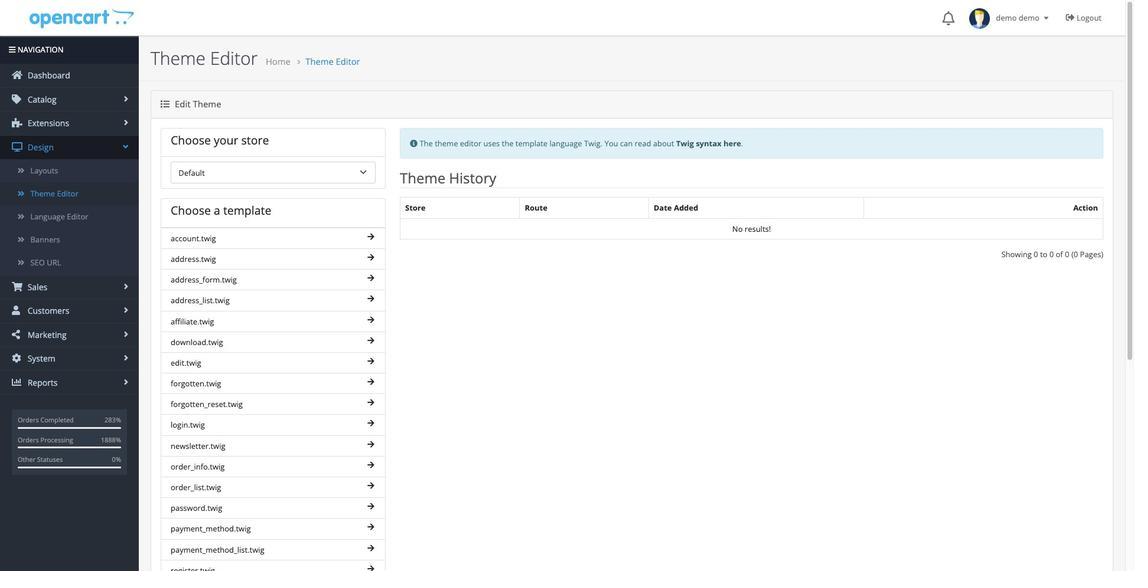 Task type: locate. For each thing, give the bounding box(es) containing it.
1 horizontal spatial demo
[[1019, 12, 1040, 23]]

download.twig
[[171, 337, 223, 348]]

arrow right image for address_form.twig
[[366, 275, 376, 283]]

1 horizontal spatial theme editor link
[[306, 56, 360, 67]]

reports
[[25, 378, 58, 389]]

0 vertical spatial template
[[516, 138, 548, 149]]

arrow right image inside the affiliate.twig link
[[366, 316, 376, 324]]

arrow right image inside the address_list.twig link
[[366, 296, 376, 303]]

2 arrow right image from the top
[[366, 316, 376, 324]]

arrow right image inside address_form.twig link
[[366, 275, 376, 283]]

0 vertical spatial choose
[[171, 132, 211, 148]]

customers link
[[0, 300, 139, 323]]

arrow right image for address_list.twig
[[366, 296, 376, 303]]

design link
[[0, 136, 139, 159]]

6 arrow right image from the top
[[366, 400, 376, 407]]

extensions
[[25, 118, 69, 129]]

address_list.twig
[[171, 296, 230, 306]]

0 horizontal spatial template
[[223, 203, 272, 219]]

payment_method_list.twig link
[[161, 540, 386, 561]]

twig.
[[584, 138, 603, 149]]

home image
[[12, 70, 22, 80]]

reports link
[[0, 372, 139, 395]]

download.twig link
[[161, 333, 386, 353]]

affiliate.twig link
[[161, 312, 386, 333]]

8 arrow right image from the top
[[366, 462, 376, 470]]

0 vertical spatial orders
[[18, 416, 39, 425]]

editor
[[210, 46, 258, 70], [336, 56, 360, 67], [57, 188, 78, 199], [67, 212, 88, 222]]

theme editor link
[[306, 56, 360, 67], [0, 182, 139, 206]]

account.twig link
[[161, 228, 386, 249]]

forgotten_reset.twig
[[171, 400, 243, 410]]

arrow right image for edit.twig
[[366, 358, 376, 366]]

arrow right image inside payment_method.twig link
[[366, 524, 376, 532]]

layouts link
[[0, 159, 139, 182]]

0 vertical spatial theme editor link
[[306, 56, 360, 67]]

list image
[[161, 100, 170, 109]]

arrow right image
[[366, 233, 376, 241], [366, 254, 376, 262], [366, 275, 376, 283], [366, 420, 376, 428], [366, 483, 376, 490], [366, 545, 376, 553]]

arrow right image
[[366, 296, 376, 303], [366, 316, 376, 324], [366, 337, 376, 345], [366, 358, 376, 366], [366, 379, 376, 387], [366, 400, 376, 407], [366, 441, 376, 449], [366, 462, 376, 470], [366, 504, 376, 511], [366, 524, 376, 532], [366, 566, 376, 572]]

of
[[1056, 249, 1063, 260]]

theme editor link right home
[[306, 56, 360, 67]]

orders up other
[[18, 436, 39, 445]]

arrow right image inside order_list.twig link
[[366, 483, 376, 490]]

arrow right image inside forgotten.twig "link"
[[366, 379, 376, 387]]

2 choose from the top
[[171, 203, 211, 219]]

login.twig
[[171, 420, 205, 431]]

3 0 from the left
[[1065, 249, 1070, 260]]

account.twig
[[171, 233, 216, 244]]

a
[[214, 203, 220, 219]]

1 arrow right image from the top
[[366, 296, 376, 303]]

tag image
[[12, 94, 22, 104]]

template right the
[[516, 138, 548, 149]]

4 arrow right image from the top
[[366, 420, 376, 428]]

3 arrow right image from the top
[[366, 275, 376, 283]]

template right "a"
[[223, 203, 272, 219]]

orders up orders processing
[[18, 416, 39, 425]]

10 arrow right image from the top
[[366, 524, 376, 532]]

0 left the (0
[[1065, 249, 1070, 260]]

demo right demo demo "icon"
[[996, 12, 1017, 23]]

design
[[25, 142, 54, 153]]

283%
[[105, 416, 121, 425]]

2 orders from the top
[[18, 436, 39, 445]]

0 left of
[[1050, 249, 1054, 260]]

0%
[[112, 456, 121, 465]]

sign out alt image
[[1066, 13, 1075, 22]]

theme editor right home
[[306, 56, 360, 67]]

arrow right image for order_list.twig
[[366, 483, 376, 490]]

1 vertical spatial choose
[[171, 203, 211, 219]]

9 arrow right image from the top
[[366, 504, 376, 511]]

arrow right image inside the newsletter.twig link
[[366, 441, 376, 449]]

action
[[1074, 203, 1098, 214]]

11 arrow right image from the top
[[366, 566, 376, 572]]

date added
[[654, 203, 699, 214]]

edit.twig
[[171, 358, 201, 369]]

arrow right image for forgotten_reset.twig
[[366, 400, 376, 407]]

arrow right image inside "address.twig" link
[[366, 254, 376, 262]]

user image
[[12, 306, 22, 316]]

arrow right image inside order_info.twig "link"
[[366, 462, 376, 470]]

arrow right image inside login.twig link
[[366, 420, 376, 428]]

1 0 from the left
[[1034, 249, 1039, 260]]

2 horizontal spatial theme editor
[[306, 56, 360, 67]]

marketing link
[[0, 324, 139, 347]]

arrow right image inside edit.twig link
[[366, 358, 376, 366]]

results!
[[745, 224, 771, 234]]

puzzle piece image
[[12, 118, 22, 128]]

forgotten.twig
[[171, 379, 221, 389]]

logout link
[[1057, 0, 1114, 35]]

info circle image
[[410, 140, 418, 147]]

arrow right image for address.twig
[[366, 254, 376, 262]]

2 horizontal spatial 0
[[1065, 249, 1070, 260]]

arrow right image inside password.twig link
[[366, 504, 376, 511]]

1 horizontal spatial 0
[[1050, 249, 1054, 260]]

0 left to
[[1034, 249, 1039, 260]]

other
[[18, 456, 35, 465]]

template
[[516, 138, 548, 149], [223, 203, 272, 219]]

twig
[[676, 138, 694, 149]]

orders processing
[[18, 436, 73, 445]]

4 arrow right image from the top
[[366, 358, 376, 366]]

demo
[[996, 12, 1017, 23], [1019, 12, 1040, 23]]

arrow right image inside account.twig link
[[366, 233, 376, 241]]

arrow right image for download.twig
[[366, 337, 376, 345]]

arrow right image inside the forgotten_reset.twig link
[[366, 400, 376, 407]]

1 choose from the top
[[171, 132, 211, 148]]

arrow right image for order_info.twig
[[366, 462, 376, 470]]

theme down layouts
[[30, 188, 55, 199]]

arrow right image for affiliate.twig
[[366, 316, 376, 324]]

demo left caret down icon
[[1019, 12, 1040, 23]]

5 arrow right image from the top
[[366, 483, 376, 490]]

desktop image
[[12, 142, 22, 152]]

edit.twig link
[[161, 353, 386, 374]]

share alt image
[[12, 330, 22, 340]]

history
[[449, 168, 497, 188]]

cog image
[[12, 354, 22, 364]]

read
[[635, 138, 651, 149]]

address_list.twig link
[[161, 291, 386, 312]]

system
[[25, 354, 55, 365]]

theme editor up language editor
[[30, 188, 78, 199]]

5 arrow right image from the top
[[366, 379, 376, 387]]

1 vertical spatial theme editor link
[[0, 182, 139, 206]]

7 arrow right image from the top
[[366, 441, 376, 449]]

system link
[[0, 348, 139, 371]]

choose left your
[[171, 132, 211, 148]]

2 arrow right image from the top
[[366, 254, 376, 262]]

arrow right image inside "payment_method_list.twig" link
[[366, 545, 376, 553]]

editor
[[460, 138, 482, 149]]

choose for choose a template
[[171, 203, 211, 219]]

arrow right image for payment_method_list.twig
[[366, 545, 376, 553]]

3 arrow right image from the top
[[366, 337, 376, 345]]

6 arrow right image from the top
[[366, 545, 376, 553]]

0
[[1034, 249, 1039, 260], [1050, 249, 1054, 260], [1065, 249, 1070, 260]]

layouts
[[30, 165, 58, 176]]

password.twig
[[171, 504, 222, 514]]

the
[[420, 138, 433, 149]]

orders
[[18, 416, 39, 425], [18, 436, 39, 445]]

theme editor up edit theme
[[151, 46, 258, 70]]

pages)
[[1080, 249, 1104, 260]]

1 orders from the top
[[18, 416, 39, 425]]

bars image
[[9, 46, 16, 54]]

theme editor link up language editor
[[0, 182, 139, 206]]

theme up edit
[[151, 46, 206, 70]]

2 demo from the left
[[1019, 12, 1040, 23]]

banners
[[30, 235, 60, 245]]

store
[[405, 203, 426, 214]]

language
[[30, 212, 65, 222]]

orders for orders completed
[[18, 416, 39, 425]]

logout
[[1077, 12, 1102, 23]]

sales link
[[0, 276, 139, 299]]

choose left "a"
[[171, 203, 211, 219]]

uses
[[484, 138, 500, 149]]

1 vertical spatial orders
[[18, 436, 39, 445]]

1 arrow right image from the top
[[366, 233, 376, 241]]

affiliate.twig
[[171, 316, 214, 327]]

arrow right image inside download.twig link
[[366, 337, 376, 345]]

0 horizontal spatial 0
[[1034, 249, 1039, 260]]

arrow right image for forgotten.twig
[[366, 379, 376, 387]]

0 horizontal spatial demo
[[996, 12, 1017, 23]]



Task type: describe. For each thing, give the bounding box(es) containing it.
store
[[241, 132, 269, 148]]

order_info.twig link
[[161, 457, 386, 478]]

address.twig link
[[161, 249, 386, 270]]

language editor
[[30, 212, 88, 222]]

arrow right image for account.twig
[[366, 233, 376, 241]]

0 horizontal spatial theme editor link
[[0, 182, 139, 206]]

theme
[[435, 138, 458, 149]]

the theme editor uses the template language twig. you can read about twig syntax here .
[[418, 138, 743, 149]]

navigation
[[16, 44, 64, 55]]

you
[[605, 138, 618, 149]]

theme up the store
[[400, 168, 446, 188]]

dashboard link
[[0, 64, 139, 87]]

seo url link
[[0, 252, 139, 275]]

marketing
[[25, 330, 67, 341]]

banners link
[[0, 229, 139, 252]]

orders for orders processing
[[18, 436, 39, 445]]

language editor link
[[0, 206, 139, 229]]

twig syntax here link
[[676, 138, 741, 149]]

order_info.twig
[[171, 462, 225, 473]]

password.twig link
[[161, 499, 386, 520]]

date
[[654, 203, 672, 214]]

sales
[[25, 282, 47, 293]]

home link
[[266, 56, 291, 67]]

bell image
[[943, 11, 955, 25]]

1 horizontal spatial template
[[516, 138, 548, 149]]

arrow right image for password.twig
[[366, 504, 376, 511]]

choose a template
[[171, 203, 272, 219]]

statuses
[[37, 456, 63, 465]]

arrow right image for payment_method.twig
[[366, 524, 376, 532]]

customers
[[25, 306, 69, 317]]

1 horizontal spatial theme editor
[[151, 46, 258, 70]]

route
[[525, 203, 548, 214]]

no results!
[[733, 224, 771, 234]]

here
[[724, 138, 741, 149]]

2 0 from the left
[[1050, 249, 1054, 260]]

processing
[[41, 436, 73, 445]]

dashboard
[[25, 70, 70, 81]]

shopping cart image
[[12, 282, 22, 292]]

about
[[653, 138, 674, 149]]

0 horizontal spatial theme editor
[[30, 188, 78, 199]]

language
[[550, 138, 582, 149]]

payment_method_list.twig
[[171, 545, 264, 556]]

catalog link
[[0, 88, 139, 111]]

payment_method.twig
[[171, 524, 251, 535]]

newsletter.twig link
[[161, 436, 386, 457]]

other statuses
[[18, 456, 63, 465]]

choose your store
[[171, 132, 269, 148]]

added
[[674, 203, 699, 214]]

orders completed
[[18, 416, 74, 425]]

theme right home
[[306, 56, 334, 67]]

arrow right image for newsletter.twig
[[366, 441, 376, 449]]

1 vertical spatial template
[[223, 203, 272, 219]]

chart bar image
[[12, 378, 22, 388]]

opencart image
[[28, 7, 134, 29]]

1 demo from the left
[[996, 12, 1017, 23]]

forgotten_reset.twig link
[[161, 395, 386, 416]]

your
[[214, 132, 238, 148]]

forgotten.twig link
[[161, 374, 386, 395]]

address_form.twig link
[[161, 270, 386, 291]]

extensions link
[[0, 112, 139, 135]]

catalog
[[25, 94, 56, 105]]

theme history
[[400, 168, 497, 188]]

url
[[47, 258, 61, 268]]

demo demo link
[[964, 0, 1057, 35]]

theme right edit
[[193, 98, 221, 110]]

caret down image
[[1042, 14, 1052, 22]]

no
[[733, 224, 743, 234]]

order_list.twig link
[[161, 478, 386, 499]]

showing 0 to 0 of 0 (0 pages)
[[1002, 249, 1104, 260]]

completed
[[41, 416, 74, 425]]

seo url
[[30, 258, 61, 268]]

seo
[[30, 258, 45, 268]]

demo demo
[[990, 12, 1042, 23]]

choose for choose your store
[[171, 132, 211, 148]]

newsletter.twig
[[171, 441, 225, 452]]

order_list.twig
[[171, 483, 221, 493]]

1888%
[[101, 436, 121, 445]]

address_form.twig
[[171, 275, 237, 285]]

payment_method.twig link
[[161, 520, 386, 540]]

address.twig
[[171, 254, 216, 265]]

the
[[502, 138, 514, 149]]

demo demo image
[[970, 8, 990, 29]]

to
[[1041, 249, 1048, 260]]

arrow right image for login.twig
[[366, 420, 376, 428]]

edit theme
[[173, 98, 221, 110]]

syntax
[[696, 138, 722, 149]]

home
[[266, 56, 291, 67]]

(0
[[1072, 249, 1079, 260]]



Task type: vqa. For each thing, say whether or not it's contained in the screenshot.
AFFILIATE.TWIG
yes



